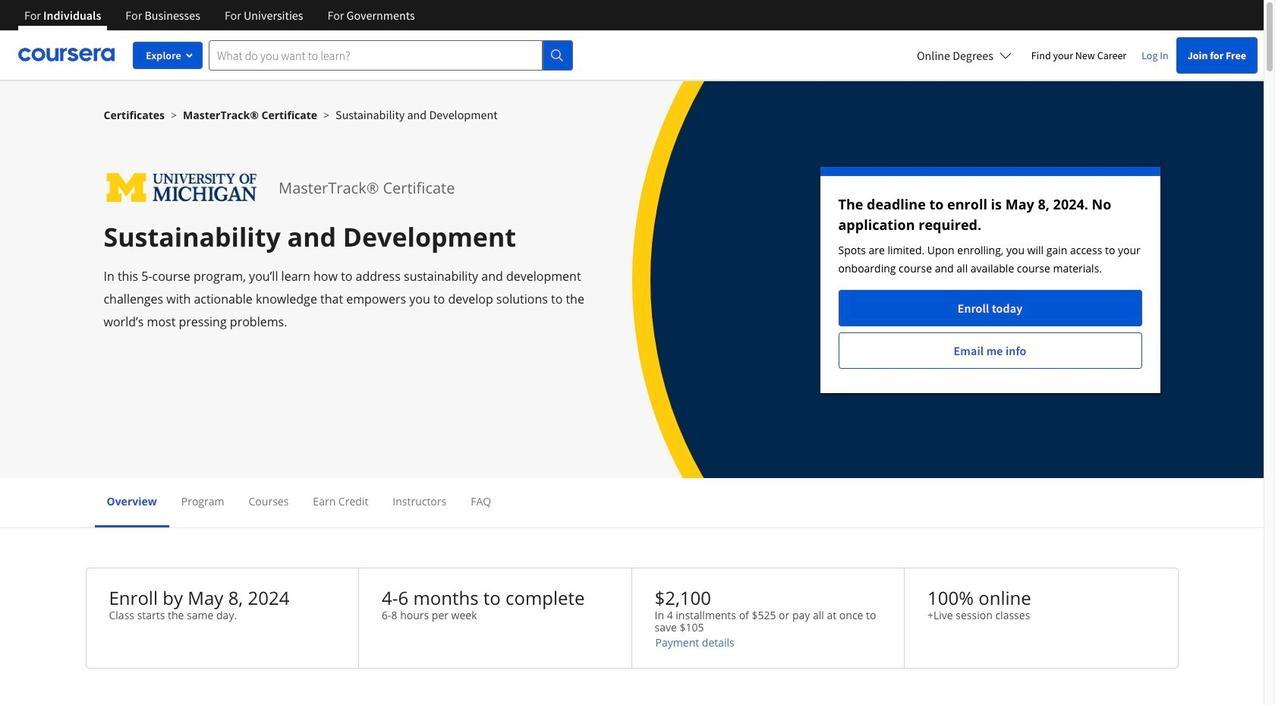 Task type: locate. For each thing, give the bounding box(es) containing it.
None search field
[[209, 40, 573, 70]]

status
[[820, 167, 1160, 393]]

banner navigation
[[12, 0, 427, 42]]

What do you want to learn? text field
[[209, 40, 543, 70]]



Task type: describe. For each thing, give the bounding box(es) containing it.
coursera image
[[18, 43, 115, 67]]

university of michigan image
[[104, 167, 260, 209]]

certificate menu element
[[95, 478, 1169, 528]]



Task type: vqa. For each thing, say whether or not it's contained in the screenshot.
status
yes



